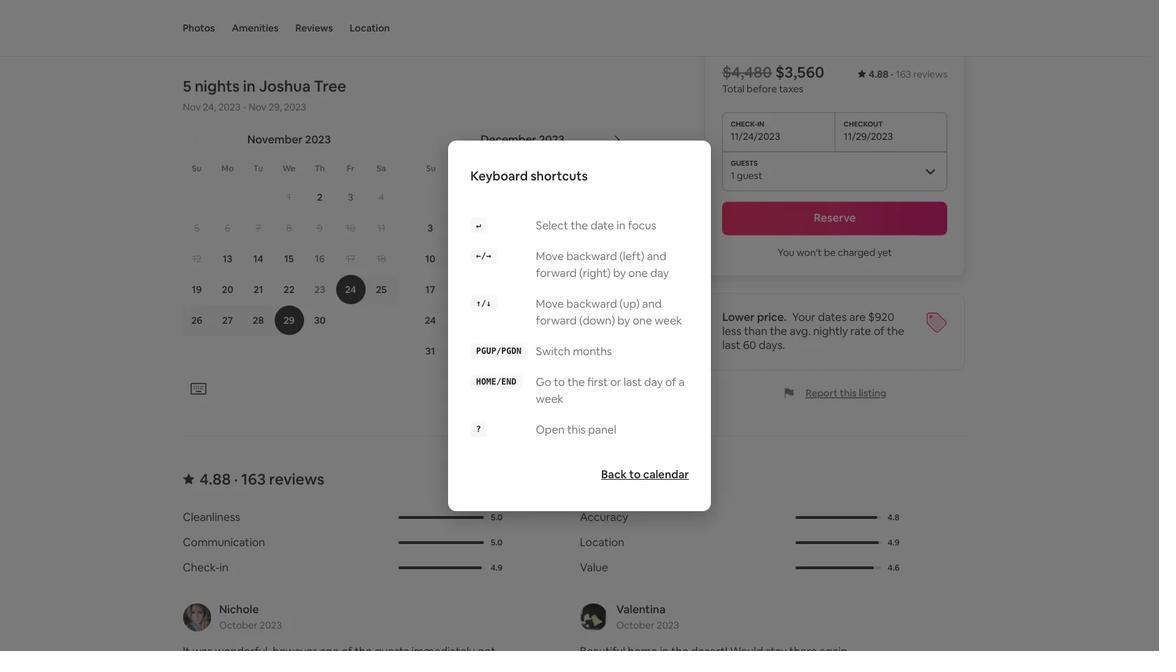 Task type: describe. For each thing, give the bounding box(es) containing it.
1 nov from the left
[[183, 101, 201, 113]]

list containing nichole
[[177, 602, 972, 651]]

or
[[610, 374, 621, 389]]

keyboard shortcuts
[[471, 167, 588, 184]]

rate
[[851, 324, 872, 338]]

17 for rightmost 17 'button'
[[426, 283, 435, 296]]

(right)
[[579, 265, 611, 280]]

2 28 from the left
[[548, 314, 559, 327]]

6 button
[[212, 213, 243, 243]]

taxes
[[779, 83, 804, 95]]

1 12 button from the left
[[181, 244, 212, 273]]

0 vertical spatial reviews
[[914, 68, 948, 80]]

2023 inside nichole october 2023
[[260, 619, 282, 632]]

joshua
[[259, 76, 311, 96]]

the inside go to the first or last day of a week
[[568, 374, 585, 389]]

open
[[536, 422, 565, 437]]

move for move backward (up) and forward (down) by one week
[[536, 296, 564, 311]]

20 button
[[212, 275, 243, 304]]

photos button
[[183, 0, 215, 56]]

to for calendar
[[629, 467, 641, 481]]

select
[[536, 218, 568, 233]]

6
[[225, 222, 230, 234]]

0 horizontal spatial in
[[220, 560, 229, 575]]

4
[[379, 191, 384, 204]]

week inside go to the first or last day of a week
[[536, 391, 564, 406]]

december 2023
[[481, 132, 565, 147]]

0 vertical spatial 24
[[345, 283, 356, 296]]

backward for (down)
[[567, 296, 617, 311]]

won't
[[797, 246, 822, 259]]

date
[[591, 218, 614, 233]]

price.
[[757, 310, 787, 325]]

reviews
[[295, 22, 333, 34]]

in inside 5 nights in joshua tree nov 24, 2023 - nov 29, 2023
[[243, 76, 256, 96]]

9 for second 9 button from right
[[317, 222, 323, 234]]

this for report
[[840, 387, 857, 399]]

valentina
[[616, 602, 666, 617]]

2 fr from the left
[[581, 163, 589, 174]]

clear dates button
[[566, 378, 630, 402]]

2, saturday, december 2023. this day is only available for checkout. button
[[600, 183, 630, 212]]

nightly
[[813, 324, 848, 338]]

1 horizontal spatial location
[[580, 535, 625, 550]]

panel
[[588, 422, 617, 437]]

0 horizontal spatial reviews
[[269, 469, 325, 489]]

the right rate
[[887, 324, 905, 338]]

0 vertical spatial ·
[[891, 68, 893, 80]]

you won't be charged yet
[[778, 246, 892, 259]]

0 horizontal spatial 17 button
[[335, 244, 366, 273]]

19 for second 19 button from left
[[487, 283, 497, 296]]

the left avg.
[[770, 324, 787, 338]]

location button
[[350, 0, 390, 56]]

31 button
[[415, 336, 446, 366]]

(down)
[[579, 313, 615, 328]]

of inside your dates are $920 less than the avg. nightly rate of the last 60 days.
[[874, 324, 885, 338]]

1 9 button from the left
[[305, 213, 335, 243]]

0 vertical spatial location
[[350, 22, 390, 34]]

8 for first 8 button from left
[[286, 222, 292, 234]]

before
[[747, 83, 777, 95]]

december
[[481, 132, 537, 147]]

18
[[377, 252, 386, 265]]

1 29 from the left
[[284, 314, 295, 327]]

october for valentina
[[616, 619, 655, 632]]

11
[[377, 222, 386, 234]]

2 16 button from the left
[[600, 244, 630, 273]]

calendar
[[643, 467, 689, 481]]

2 th from the left
[[549, 163, 559, 174]]

sa
[[377, 163, 386, 174]]

report this listing
[[806, 387, 887, 399]]

move backward (up) and forward (down) by one week
[[536, 296, 682, 328]]

0 horizontal spatial 3
[[348, 191, 353, 204]]

reviews button
[[295, 0, 333, 56]]

1 vertical spatial 3 button
[[415, 213, 446, 243]]

←/→
[[476, 251, 491, 261]]

your
[[793, 310, 816, 325]]

shortcuts
[[531, 167, 588, 184]]

(left)
[[620, 249, 645, 263]]

valentina image
[[580, 604, 608, 632]]

2 16 from the left
[[610, 252, 620, 265]]

back to calendar
[[601, 467, 689, 481]]

cleanliness
[[183, 510, 240, 525]]

valentina october 2023
[[616, 602, 679, 632]]

select the date in focus
[[536, 218, 657, 233]]

valentina image
[[580, 604, 608, 632]]

1 horizontal spatial 163
[[896, 68, 912, 80]]

2 28 button from the left
[[538, 306, 569, 335]]

forward for move backward (left) and forward (right) by one day
[[536, 265, 577, 280]]

1 vertical spatial 10 button
[[415, 244, 446, 273]]

october for nichole
[[219, 619, 258, 632]]

$4,480 $3,560 total before taxes
[[723, 62, 825, 95]]

total
[[723, 83, 745, 95]]

1 14 button from the left
[[243, 244, 274, 273]]

keyboard
[[471, 167, 528, 184]]

2 19 button from the left
[[477, 275, 507, 304]]

go
[[536, 374, 552, 389]]

1 19 button from the left
[[181, 275, 212, 304]]

page up and page down keys, image
[[471, 343, 527, 358]]

value
[[580, 560, 608, 575]]

1 su from the left
[[192, 163, 202, 174]]

30 for first "30" button from the left
[[314, 314, 326, 327]]

1 horizontal spatial 24
[[425, 314, 436, 327]]

day inside move backward (left) and forward (right) by one day
[[651, 265, 669, 280]]

-
[[243, 101, 246, 113]]

1 30 button from the left
[[305, 306, 335, 335]]

5 nights in joshua tree nov 24, 2023 - nov 29, 2023
[[183, 76, 346, 113]]

2 30 button from the left
[[600, 306, 630, 335]]

dates for clear
[[598, 384, 624, 397]]

1 8 button from the left
[[274, 213, 305, 243]]

8 for second 8 button from the left
[[581, 222, 587, 234]]

1 16 button from the left
[[305, 244, 335, 273]]

1 horizontal spatial 10
[[425, 252, 436, 265]]

1 28 button from the left
[[243, 306, 274, 335]]

31
[[426, 345, 435, 357]]

2 button
[[305, 183, 335, 212]]

by for (left)
[[613, 265, 626, 280]]

1 vertical spatial 163
[[241, 469, 266, 489]]

2 12 button from the left
[[477, 244, 507, 273]]

$4,480
[[723, 62, 772, 82]]

2 15 button from the left
[[569, 244, 600, 273]]

18 button
[[366, 244, 397, 273]]

tree
[[314, 76, 346, 96]]

yet
[[878, 246, 892, 259]]

1 14 from the left
[[253, 252, 263, 265]]

1 horizontal spatial 4.88 · 163 reviews
[[869, 68, 948, 80]]

mo
[[222, 163, 234, 174]]

(up)
[[620, 296, 640, 311]]

lower price.
[[723, 310, 787, 325]]

5.0 for communication
[[491, 537, 503, 548]]

you
[[778, 246, 795, 259]]

1 vertical spatial 4.88 · 163 reviews
[[200, 469, 325, 489]]

reserve button
[[723, 201, 948, 235]]

7 for second the 7 button from the left
[[551, 222, 556, 234]]

1 button
[[274, 183, 305, 212]]

move for move backward (left) and forward (right) by one day
[[536, 249, 564, 263]]

26
[[191, 314, 203, 327]]

home/end
[[476, 377, 517, 386]]

week inside move backward (up) and forward (down) by one week
[[655, 313, 682, 328]]

11/24/2023
[[731, 130, 781, 143]]

0 horizontal spatial 3 button
[[335, 183, 366, 212]]

21
[[254, 283, 263, 296]]

25 button
[[366, 275, 397, 304]]

23
[[314, 283, 326, 296]]

9 for second 9 button from the left
[[612, 222, 618, 234]]

1 vertical spatial 24 button
[[415, 306, 446, 335]]

charged
[[838, 246, 876, 259]]

dates for your
[[818, 310, 847, 325]]

1 vertical spatial ·
[[234, 469, 238, 489]]

1 vertical spatial 4.88
[[200, 469, 231, 489]]

2 we from the left
[[517, 163, 530, 174]]

1 7 button from the left
[[243, 213, 274, 243]]

1
[[287, 191, 291, 204]]

amenities
[[232, 22, 279, 34]]

2 14 button from the left
[[538, 244, 569, 273]]

15 for first 15 button from right
[[579, 252, 589, 265]]

accuracy
[[580, 510, 628, 525]]

2 14 from the left
[[549, 252, 559, 265]]

november 2023
[[247, 132, 331, 147]]

1 tu from the left
[[254, 163, 263, 174]]

one for (up)
[[633, 313, 652, 328]]

check-
[[183, 560, 220, 575]]

2 29 button from the left
[[569, 306, 600, 335]]

one for (left)
[[629, 265, 648, 280]]

0 vertical spatial 10
[[346, 222, 356, 234]]

photos
[[183, 22, 215, 34]]



Task type: vqa. For each thing, say whether or not it's contained in the screenshot.


Task type: locate. For each thing, give the bounding box(es) containing it.
$3,560
[[776, 62, 825, 82]]

0 horizontal spatial 12 button
[[181, 244, 212, 273]]

7 for 1st the 7 button from left
[[256, 222, 261, 234]]

the left date
[[571, 218, 588, 233]]

backward for (right)
[[567, 249, 617, 263]]

su
[[192, 163, 202, 174], [426, 163, 436, 174]]

move inside move backward (left) and forward (right) by one day
[[536, 249, 564, 263]]

2 5 button from the left
[[477, 213, 507, 243]]

10 left 11 button
[[346, 222, 356, 234]]

clear
[[572, 384, 596, 397]]

0 horizontal spatial 17
[[346, 252, 355, 265]]

2 9 from the left
[[612, 222, 618, 234]]

1 move from the top
[[536, 249, 564, 263]]

28 up switch
[[548, 314, 559, 327]]

8 left date
[[581, 222, 587, 234]]

7 right 6 button
[[256, 222, 261, 234]]

0 vertical spatial 4.88
[[869, 68, 889, 80]]

22
[[284, 283, 295, 296]]

1 horizontal spatial 29
[[579, 314, 590, 327]]

0 vertical spatial 24 button
[[335, 275, 366, 304]]

1 vertical spatial location
[[580, 535, 625, 550]]

2 move from the top
[[536, 296, 564, 311]]

1 horizontal spatial 28
[[548, 314, 559, 327]]

4.8 out of 5.0 image
[[796, 516, 881, 519], [796, 516, 877, 519]]

2 8 from the left
[[581, 222, 587, 234]]

1 horizontal spatial to
[[629, 467, 641, 481]]

1 horizontal spatial 30
[[609, 314, 621, 327]]

16 button up "23" button
[[305, 244, 335, 273]]

2 backward from the top
[[567, 296, 617, 311]]

1 vertical spatial last
[[624, 374, 642, 389]]

· up 11/29/2023
[[891, 68, 893, 80]]

14 right 13 button
[[253, 252, 263, 265]]

2 9 button from the left
[[600, 213, 630, 243]]

2 30 from the left
[[609, 314, 621, 327]]

3 button left enter key, image
[[415, 213, 446, 243]]

1 fr from the left
[[347, 163, 355, 174]]

1 vertical spatial 17 button
[[415, 275, 446, 304]]

1 28 from the left
[[253, 314, 264, 327]]

30 down 23
[[314, 314, 326, 327]]

1 29 button from the left
[[274, 306, 305, 335]]

4.6 out of 5.0 image
[[796, 566, 881, 569], [796, 566, 874, 569]]

october down nichole
[[219, 619, 258, 632]]

day down focus
[[651, 265, 669, 280]]

5 left nights
[[183, 76, 191, 96]]

and for week
[[642, 296, 662, 311]]

1 horizontal spatial 4.9
[[888, 537, 900, 548]]

0 horizontal spatial 4.88
[[200, 469, 231, 489]]

backward up (down)
[[567, 296, 617, 311]]

1 horizontal spatial last
[[723, 338, 741, 352]]

0 horizontal spatial 28
[[253, 314, 264, 327]]

1 horizontal spatial 7
[[551, 222, 556, 234]]

day inside go to the first or last day of a week
[[644, 374, 663, 389]]

1 5.0 from the top
[[491, 512, 503, 523]]

13
[[223, 252, 233, 265]]

0 horizontal spatial 4.9
[[491, 562, 503, 573]]

1 th from the left
[[315, 163, 325, 174]]

last left the 60
[[723, 338, 741, 352]]

2 12 from the left
[[487, 252, 497, 265]]

1 12 from the left
[[192, 252, 202, 265]]

0 horizontal spatial we
[[283, 163, 296, 174]]

this
[[840, 387, 857, 399], [567, 422, 586, 437]]

14 button down select
[[538, 244, 569, 273]]

2 29 from the left
[[579, 314, 590, 327]]

20
[[222, 283, 233, 296]]

4.8
[[888, 512, 900, 523]]

1 16 from the left
[[315, 252, 325, 265]]

we up 1 button
[[283, 163, 296, 174]]

clear dates
[[572, 384, 624, 397]]

calendar application
[[166, 118, 1109, 378]]

0 horizontal spatial 12
[[192, 252, 202, 265]]

1 horizontal spatial su
[[426, 163, 436, 174]]

2 7 from the left
[[551, 222, 556, 234]]

1 horizontal spatial dates
[[818, 310, 847, 325]]

last inside go to the first or last day of a week
[[624, 374, 642, 389]]

forward inside move backward (up) and forward (down) by one week
[[536, 313, 577, 328]]

$920
[[868, 310, 895, 325]]

1 15 from the left
[[284, 252, 294, 265]]

2 forward from the top
[[536, 313, 577, 328]]

su right sa
[[426, 163, 436, 174]]

home and end keys, image
[[471, 374, 522, 389]]

by inside move backward (left) and forward (right) by one day
[[613, 265, 626, 280]]

1 horizontal spatial 7 button
[[538, 213, 569, 243]]

october inside valentina october 2023
[[616, 619, 655, 632]]

we
[[283, 163, 296, 174], [517, 163, 530, 174]]

2 tu from the left
[[488, 163, 498, 174]]

1 vertical spatial 17
[[426, 283, 435, 296]]

0 vertical spatial by
[[613, 265, 626, 280]]

listing
[[859, 387, 887, 399]]

3 left enter key, image
[[428, 222, 433, 234]]

report this listing button
[[784, 387, 887, 399]]

1 horizontal spatial 14 button
[[538, 244, 569, 273]]

question mark, image
[[471, 421, 487, 437]]

backward inside move backward (left) and forward (right) by one day
[[567, 249, 617, 263]]

0 horizontal spatial to
[[554, 374, 565, 389]]

10 button right 18 button
[[415, 244, 446, 273]]

location right reviews
[[350, 22, 390, 34]]

of left a
[[666, 374, 676, 389]]

pgup/pgdn
[[476, 346, 522, 356]]

2 october from the left
[[616, 619, 655, 632]]

3 right 2 button
[[348, 191, 353, 204]]

and right (left)
[[647, 249, 667, 263]]

23 button
[[305, 275, 335, 304]]

week down go
[[536, 391, 564, 406]]

15 button up 22 on the left top
[[274, 244, 305, 273]]

10
[[346, 222, 356, 234], [425, 252, 436, 265]]

0 vertical spatial 17
[[346, 252, 355, 265]]

forward
[[536, 265, 577, 280], [536, 313, 577, 328]]

1 horizontal spatial ·
[[891, 68, 893, 80]]

27 button
[[212, 306, 243, 335]]

this left listing
[[840, 387, 857, 399]]

17 button right 25 button
[[415, 275, 446, 304]]

0 horizontal spatial 14
[[253, 252, 263, 265]]

and inside move backward (left) and forward (right) by one day
[[647, 249, 667, 263]]

0 vertical spatial backward
[[567, 249, 617, 263]]

forward for move backward (up) and forward (down) by one week
[[536, 313, 577, 328]]

of right rate
[[874, 324, 885, 338]]

2023
[[218, 101, 241, 113], [284, 101, 306, 113], [305, 132, 331, 147], [539, 132, 565, 147], [260, 619, 282, 632], [657, 619, 679, 632]]

60
[[743, 338, 756, 352]]

su left mo
[[192, 163, 202, 174]]

0 horizontal spatial 9 button
[[305, 213, 335, 243]]

1 7 from the left
[[256, 222, 261, 234]]

enter key, image
[[471, 217, 487, 233]]

7 button right "6"
[[243, 213, 274, 243]]

nichole october 2023
[[219, 602, 282, 632]]

17 button left 18
[[335, 244, 366, 273]]

check-in
[[183, 560, 229, 575]]

19 for second 19 button from right
[[192, 283, 202, 296]]

4.88 up the cleanliness
[[200, 469, 231, 489]]

move backward (left) and forward (right) by one day
[[536, 249, 669, 280]]

1 horizontal spatial 29 button
[[569, 306, 600, 335]]

0 horizontal spatial 19
[[192, 283, 202, 296]]

to inside go to the first or last day of a week
[[554, 374, 565, 389]]

28 button down '21' button
[[243, 306, 274, 335]]

0 horizontal spatial 10
[[346, 222, 356, 234]]

2 15 from the left
[[579, 252, 589, 265]]

3
[[348, 191, 353, 204], [428, 222, 433, 234]]

a
[[679, 374, 685, 389]]

move up switch
[[536, 296, 564, 311]]

8 down 1 button
[[286, 222, 292, 234]]

one inside move backward (up) and forward (down) by one week
[[633, 313, 652, 328]]

?
[[476, 424, 481, 434]]

0 horizontal spatial 29 button
[[274, 306, 305, 335]]

focus
[[628, 218, 657, 233]]

14
[[253, 252, 263, 265], [549, 252, 559, 265]]

14 button up '21' button
[[243, 244, 274, 273]]

nichole image
[[183, 604, 211, 632], [183, 604, 211, 632]]

reserve
[[814, 211, 856, 225]]

and right (up)
[[642, 296, 662, 311]]

forward up switch
[[536, 313, 577, 328]]

1 vertical spatial by
[[618, 313, 630, 328]]

4.88 up 11/29/2023
[[869, 68, 889, 80]]

this left panel
[[567, 422, 586, 437]]

0 horizontal spatial 15
[[284, 252, 294, 265]]

to
[[554, 374, 565, 389], [629, 467, 641, 481]]

1 15 button from the left
[[274, 244, 305, 273]]

15 button down select the date in focus
[[569, 244, 600, 273]]

right and left arrow keys, image
[[471, 248, 497, 263]]

to for the
[[554, 374, 565, 389]]

1 horizontal spatial 17 button
[[415, 275, 446, 304]]

24 left 25
[[345, 283, 356, 296]]

1 horizontal spatial 16
[[610, 252, 620, 265]]

switch months
[[536, 344, 612, 358]]

backward up (right) on the top
[[567, 249, 617, 263]]

0 vertical spatial this
[[840, 387, 857, 399]]

2 su from the left
[[426, 163, 436, 174]]

your dates are $920 less than the avg. nightly rate of the last 60 days.
[[723, 310, 905, 352]]

0 vertical spatial 3
[[348, 191, 353, 204]]

5 inside 5 nights in joshua tree nov 24, 2023 - nov 29, 2023
[[183, 76, 191, 96]]

29 up months
[[579, 314, 590, 327]]

4.9 out of 5.0 image
[[796, 541, 881, 544], [796, 541, 879, 544], [399, 566, 484, 569], [399, 566, 482, 569]]

week
[[655, 313, 682, 328], [536, 391, 564, 406]]

and inside move backward (up) and forward (down) by one week
[[642, 296, 662, 311]]

2 7 button from the left
[[538, 213, 569, 243]]

the left "first"
[[568, 374, 585, 389]]

5 button left "6"
[[181, 213, 212, 243]]

0 horizontal spatial dates
[[598, 384, 624, 397]]

list
[[177, 602, 972, 651]]

october inside nichole october 2023
[[219, 619, 258, 632]]

0 horizontal spatial 8 button
[[274, 213, 305, 243]]

29 button up months
[[569, 306, 600, 335]]

1 9 from the left
[[317, 222, 323, 234]]

4.9 for location
[[888, 537, 900, 548]]

12 button left 13
[[181, 244, 212, 273]]

1 horizontal spatial of
[[874, 324, 885, 338]]

1 30 from the left
[[314, 314, 326, 327]]

1 horizontal spatial tu
[[488, 163, 498, 174]]

1 19 from the left
[[192, 283, 202, 296]]

to right go
[[554, 374, 565, 389]]

2 horizontal spatial in
[[617, 218, 626, 233]]

1 horizontal spatial 15
[[579, 252, 589, 265]]

0 horizontal spatial 16
[[315, 252, 325, 265]]

in down communication
[[220, 560, 229, 575]]

than
[[744, 324, 768, 338]]

17 right 25 button
[[426, 283, 435, 296]]

backward inside move backward (up) and forward (down) by one week
[[567, 296, 617, 311]]

dates inside your dates are $920 less than the avg. nightly rate of the last 60 days.
[[818, 310, 847, 325]]

move down select
[[536, 249, 564, 263]]

25
[[376, 283, 387, 296]]

19 button left 20
[[181, 275, 212, 304]]

0 vertical spatial day
[[651, 265, 669, 280]]

30 button down 23
[[305, 306, 335, 335]]

14 down select
[[549, 252, 559, 265]]

27
[[222, 314, 233, 327]]

0 horizontal spatial week
[[536, 391, 564, 406]]

1 horizontal spatial in
[[243, 76, 256, 96]]

2 nov from the left
[[249, 101, 266, 113]]

19 button
[[181, 275, 212, 304], [477, 275, 507, 304]]

0 horizontal spatial this
[[567, 422, 586, 437]]

by for (up)
[[618, 313, 630, 328]]

7 button left date
[[538, 213, 569, 243]]

24 up 31 button
[[425, 314, 436, 327]]

1 vertical spatial forward
[[536, 313, 577, 328]]

to right back
[[629, 467, 641, 481]]

week up a
[[655, 313, 682, 328]]

months
[[573, 344, 612, 358]]

9 left focus
[[612, 222, 618, 234]]

switch
[[536, 344, 571, 358]]

30 button up months
[[600, 306, 630, 335]]

·
[[891, 68, 893, 80], [234, 469, 238, 489]]

12 left 13
[[192, 252, 202, 265]]

are
[[850, 310, 866, 325]]

1 vertical spatial in
[[617, 218, 626, 233]]

0 horizontal spatial 163
[[241, 469, 266, 489]]

0 horizontal spatial 19 button
[[181, 275, 212, 304]]

2 8 button from the left
[[569, 213, 600, 243]]

move
[[536, 249, 564, 263], [536, 296, 564, 311]]

one inside move backward (left) and forward (right) by one day
[[629, 265, 648, 280]]

1 horizontal spatial 8
[[581, 222, 587, 234]]

1 vertical spatial week
[[536, 391, 564, 406]]

28 right the 27 'button' in the left of the page
[[253, 314, 264, 327]]

1 vertical spatial reviews
[[269, 469, 325, 489]]

day
[[651, 265, 669, 280], [644, 374, 663, 389]]

2 19 from the left
[[487, 283, 497, 296]]

0 horizontal spatial of
[[666, 374, 676, 389]]

0 vertical spatial in
[[243, 76, 256, 96]]

november
[[247, 132, 303, 147]]

in right date
[[617, 218, 626, 233]]

12 up ↑/↓
[[487, 252, 497, 265]]

last inside your dates are $920 less than the avg. nightly rate of the last 60 days.
[[723, 338, 741, 352]]

one
[[629, 265, 648, 280], [633, 313, 652, 328]]

report
[[806, 387, 838, 399]]

11/29/2023
[[844, 130, 893, 143]]

0 horizontal spatial 10 button
[[335, 213, 366, 243]]

0 vertical spatial dates
[[818, 310, 847, 325]]

2 vertical spatial in
[[220, 560, 229, 575]]

0 horizontal spatial 28 button
[[243, 306, 274, 335]]

october down valentina
[[616, 619, 655, 632]]

9 button down 2, saturday, december 2023. this day is only available for checkout. button
[[600, 213, 630, 243]]

7 left date
[[551, 222, 556, 234]]

1 horizontal spatial 30 button
[[600, 306, 630, 335]]

21 button
[[243, 275, 274, 304]]

location down the accuracy
[[580, 535, 625, 550]]

11 button
[[366, 213, 397, 243]]

forward inside move backward (left) and forward (right) by one day
[[536, 265, 577, 280]]

one down (left)
[[629, 265, 648, 280]]

29,
[[269, 101, 282, 113]]

be
[[824, 246, 836, 259]]

th down december 2023 at the top left of page
[[549, 163, 559, 174]]

1 vertical spatial of
[[666, 374, 676, 389]]

this for open
[[567, 422, 586, 437]]

dates inside button
[[598, 384, 624, 397]]

19 left 20
[[192, 283, 202, 296]]

avg.
[[790, 324, 811, 338]]

fr left sa
[[347, 163, 355, 174]]

8 button right select
[[569, 213, 600, 243]]

go to the first or last day of a week
[[536, 374, 685, 406]]

16 up (right) on the top
[[610, 252, 620, 265]]

1 5 button from the left
[[181, 213, 212, 243]]

1 vertical spatial dates
[[598, 384, 624, 397]]

0 horizontal spatial 16 button
[[305, 244, 335, 273]]

1 october from the left
[[219, 619, 258, 632]]

15 up 22 button
[[284, 252, 294, 265]]

2023 inside valentina october 2023
[[657, 619, 679, 632]]

and for day
[[647, 249, 667, 263]]

by inside move backward (up) and forward (down) by one week
[[618, 313, 630, 328]]

1 horizontal spatial 12 button
[[477, 244, 507, 273]]

29 down 22 on the left top
[[284, 314, 295, 327]]

nov
[[183, 101, 201, 113], [249, 101, 266, 113]]

1 horizontal spatial 3
[[428, 222, 433, 234]]

17 for 17 'button' to the left
[[346, 252, 355, 265]]

0 horizontal spatial su
[[192, 163, 202, 174]]

move inside move backward (up) and forward (down) by one week
[[536, 296, 564, 311]]

1 vertical spatial backward
[[567, 296, 617, 311]]

1 forward from the top
[[536, 265, 577, 280]]

15 for 2nd 15 button from right
[[284, 252, 294, 265]]

1 we from the left
[[283, 163, 296, 174]]

30 down (up)
[[609, 314, 621, 327]]

to inside 'button'
[[629, 467, 641, 481]]

0 horizontal spatial fr
[[347, 163, 355, 174]]

4.9 for check-in
[[491, 562, 503, 573]]

we down december 2023 at the top left of page
[[517, 163, 530, 174]]

9 button
[[305, 213, 335, 243], [600, 213, 630, 243]]

first
[[587, 374, 608, 389]]

5.0 for cleanliness
[[491, 512, 503, 523]]

5 left "6"
[[194, 222, 200, 234]]

5.0 out of 5.0 image
[[399, 516, 484, 519], [399, 516, 484, 519], [399, 541, 484, 544], [399, 541, 484, 544]]

10 right 18 button
[[425, 252, 436, 265]]

the
[[571, 218, 588, 233], [770, 324, 787, 338], [887, 324, 905, 338], [568, 374, 585, 389]]

· up the cleanliness
[[234, 469, 238, 489]]

1 horizontal spatial october
[[616, 619, 655, 632]]

1 backward from the top
[[567, 249, 617, 263]]

1 horizontal spatial nov
[[249, 101, 266, 113]]

0 horizontal spatial last
[[624, 374, 642, 389]]

dates
[[818, 310, 847, 325], [598, 384, 624, 397]]

↑/↓
[[476, 298, 491, 308]]

nov left 24,
[[183, 101, 201, 113]]

30
[[314, 314, 326, 327], [609, 314, 621, 327]]

one down (up)
[[633, 313, 652, 328]]

reviews
[[914, 68, 948, 80], [269, 469, 325, 489]]

28 button up switch
[[538, 306, 569, 335]]

0 vertical spatial 163
[[896, 68, 912, 80]]

backward
[[567, 249, 617, 263], [567, 296, 617, 311]]

of inside go to the first or last day of a week
[[666, 374, 676, 389]]

30 for 1st "30" button from the right
[[609, 314, 621, 327]]

1 vertical spatial this
[[567, 422, 586, 437]]

4.6
[[888, 562, 900, 573]]

15 button
[[274, 244, 305, 273], [569, 244, 600, 273]]

30 button
[[305, 306, 335, 335], [600, 306, 630, 335]]

1 8 from the left
[[286, 222, 292, 234]]

0 horizontal spatial tu
[[254, 163, 263, 174]]

in up -
[[243, 76, 256, 96]]

day left a
[[644, 374, 663, 389]]

0 horizontal spatial nov
[[183, 101, 201, 113]]

2 horizontal spatial 5
[[489, 222, 495, 234]]

2 5.0 from the top
[[491, 537, 503, 548]]

back
[[601, 467, 627, 481]]

by down (left)
[[613, 265, 626, 280]]

forward left (right) on the top
[[536, 265, 577, 280]]

0 horizontal spatial 15 button
[[274, 244, 305, 273]]

1 horizontal spatial 5
[[194, 222, 200, 234]]

1 horizontal spatial 15 button
[[569, 244, 600, 273]]

last right or
[[624, 374, 642, 389]]

fr up select the date in focus
[[581, 163, 589, 174]]

0 horizontal spatial 7
[[256, 222, 261, 234]]

open this panel
[[536, 422, 617, 437]]

17 button
[[335, 244, 366, 273], [415, 275, 446, 304]]

nov right -
[[249, 101, 266, 113]]

0 horizontal spatial 5 button
[[181, 213, 212, 243]]

0 horizontal spatial 7 button
[[243, 213, 274, 243]]

5 button up ←/→ on the top left of the page
[[477, 213, 507, 243]]

8 button down 1 button
[[274, 213, 305, 243]]

0 vertical spatial one
[[629, 265, 648, 280]]

12 button down ↵ on the left
[[477, 244, 507, 273]]

8 button
[[274, 213, 305, 243], [569, 213, 600, 243]]

up and down arrow keys, image
[[471, 295, 497, 311]]

19 button down ←/→ on the top left of the page
[[477, 275, 507, 304]]

and
[[647, 249, 667, 263], [642, 296, 662, 311]]

0 horizontal spatial 9
[[317, 222, 323, 234]]

24 button up 31 button
[[415, 306, 446, 335]]



